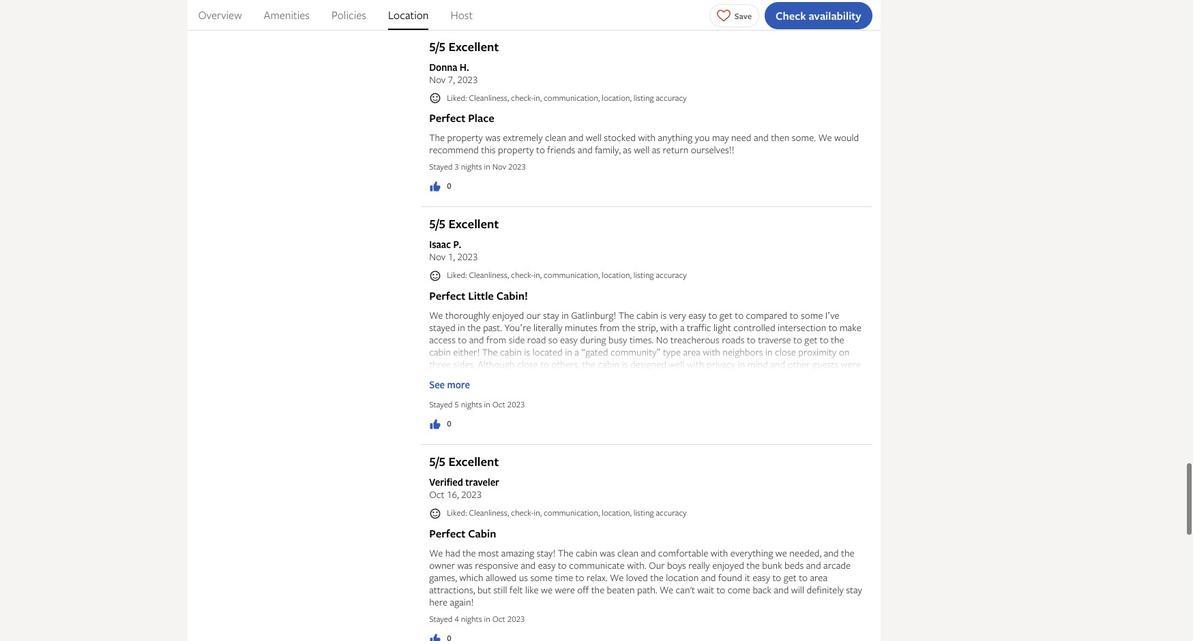 Task type: locate. For each thing, give the bounding box(es) containing it.
0 horizontal spatial arcade
[[711, 383, 738, 396]]

1 excellent from the top
[[449, 38, 499, 55]]

stayed 5 nights in oct 2023
[[429, 399, 525, 411]]

stayed 3 nights in nov 2023
[[429, 161, 526, 173]]

with inside perfect place the property was extremely clean and well stocked with anything you may need and then some. we would recommend this property to friends and family, as well as return ourselves!!
[[638, 131, 656, 144]]

instead
[[749, 407, 778, 420], [832, 420, 862, 432]]

0 vertical spatial like
[[641, 432, 654, 445]]

tub, left fully
[[567, 383, 582, 396]]

3 in, from the top
[[534, 508, 542, 519]]

was down the place
[[485, 131, 501, 144]]

literally
[[533, 321, 563, 334]]

accuracy for perfect little cabin!
[[656, 270, 687, 281]]

1 small image from the top
[[429, 270, 441, 282]]

features
[[730, 370, 763, 383]]

a
[[680, 321, 685, 334], [575, 346, 579, 359], [791, 383, 796, 396], [564, 407, 569, 420], [624, 407, 628, 420], [552, 420, 556, 432], [724, 420, 729, 432], [849, 444, 854, 457]]

nov inside 5/5 excellent isaac p. nov 1, 2023
[[429, 251, 446, 264]]

perfect
[[429, 111, 465, 126], [429, 289, 465, 304], [429, 526, 465, 541]]

5/5 inside 5/5 excellent verified traveler oct 16, 2023
[[429, 454, 446, 471]]

recommend
[[429, 144, 479, 157], [653, 444, 703, 457]]

the left strip,
[[619, 309, 634, 322]]

2 horizontal spatial is
[[661, 309, 667, 322]]

the down small icon on the top
[[429, 131, 445, 144]]

1 horizontal spatial arcade
[[823, 559, 851, 572]]

again!
[[450, 596, 474, 609]]

this up stayed 3 nights in nov 2023
[[481, 144, 496, 157]]

0 right medium icon
[[447, 3, 451, 14]]

2023 down felt in the left bottom of the page
[[507, 614, 525, 625]]

of right features
[[766, 370, 774, 383]]

the down the privacy
[[695, 383, 709, 396]]

1 horizontal spatial found
[[718, 571, 742, 584]]

2 vertical spatial oct
[[492, 614, 505, 625]]

2 excellent from the top
[[449, 216, 499, 233]]

2 5/5 from the top
[[429, 216, 446, 233]]

2 check- from the top
[[511, 270, 534, 281]]

excellent inside 5/5 excellent isaac p. nov 1, 2023
[[449, 216, 499, 233]]

5
[[455, 399, 459, 411]]

3 liked: from the top
[[447, 508, 467, 519]]

excellent inside "5/5 excellent donna h. nov 7, 2023"
[[449, 38, 499, 55]]

in, up literally
[[534, 270, 542, 281]]

in,
[[534, 92, 542, 104], [534, 270, 542, 281], [534, 508, 542, 519]]

1 vertical spatial 0 button
[[429, 180, 451, 193]]

1 horizontal spatial as
[[652, 144, 660, 157]]

0 vertical spatial nov
[[429, 73, 446, 86]]

property down the place
[[447, 131, 483, 144]]

we left needed,
[[775, 547, 787, 560]]

2 perfect from the top
[[429, 289, 465, 304]]

2 vertical spatial of
[[429, 432, 438, 445]]

2 in, from the top
[[534, 270, 542, 281]]

definitely inside perfect cabin we had the most amazing stay! the cabin was clean and comfortable with everything we needed, and the owner was responsive and easy to communicate with. our boys really enjoyed the bunk beds and arcade games, which allowed us some time to relax. we loved the location and found it easy to get to area attractions, but still felt like we were off the beaten path. we can't wait to come back and will definitely stay here again!
[[807, 584, 844, 597]]

accuracy up the comfortable
[[656, 508, 687, 519]]

3 location, from the top
[[602, 508, 632, 519]]

even
[[484, 407, 503, 420], [530, 420, 549, 432]]

stay up so
[[543, 309, 559, 322]]

arcade up accessible
[[711, 383, 738, 396]]

perfect for perfect little cabin!
[[429, 289, 465, 304]]

1 liked: cleanliness, check-in, communication, location, listing accuracy from the top
[[447, 92, 687, 104]]

was right there
[[513, 420, 528, 432]]

1 horizontal spatial clean
[[617, 547, 639, 560]]

small image
[[429, 92, 441, 105]]

oct for perfect little cabin!
[[492, 399, 505, 411]]

loved inside perfect cabin we had the most amazing stay! the cabin was clean and comfortable with everything we needed, and the owner was responsive and easy to communicate with. our boys really enjoyed the bunk beds and arcade games, which allowed us some time to relax. we loved the location and found it easy to get to area attractions, but still felt like we were off the beaten path. we can't wait to come back and will definitely stay here again!
[[626, 571, 648, 584]]

past.
[[483, 321, 502, 334]]

us
[[519, 571, 528, 584]]

attention
[[799, 432, 836, 445]]

1 horizontal spatial some
[[801, 309, 823, 322]]

boys
[[667, 559, 686, 572]]

listing for perfect cabin
[[634, 508, 654, 519]]

getaway!
[[468, 456, 504, 469]]

2 vertical spatial liked: cleanliness, check-in, communication, location, listing accuracy
[[447, 508, 687, 519]]

for right looking on the bottom right of the page
[[835, 444, 847, 457]]

medium image for cabin
[[429, 633, 441, 642]]

2023 right 16, in the left of the page
[[461, 488, 482, 501]]

excellent up p.
[[449, 216, 499, 233]]

1 vertical spatial listing
[[634, 270, 654, 281]]

1 vertical spatial stayed
[[429, 399, 453, 411]]

although
[[478, 358, 515, 371]]

property
[[447, 131, 483, 144], [498, 144, 534, 157]]

liked: cleanliness, check-in, communication, location, listing accuracy up stay! in the bottom left of the page
[[447, 508, 687, 519]]

amenities
[[264, 8, 310, 23]]

2 vertical spatial enjoyed
[[712, 559, 744, 572]]

0 horizontal spatial were
[[555, 584, 575, 597]]

was up relax.
[[600, 547, 615, 560]]

excellent up traveler at the left of the page
[[449, 454, 499, 471]]

nov left '1,'
[[429, 251, 446, 264]]

oct for perfect cabin
[[492, 614, 505, 625]]

so
[[548, 334, 558, 347]]

1 vertical spatial little
[[592, 432, 610, 445]]

perfect for perfect cabin we had the most amazing stay! the cabin was clean and comfortable with everything we needed, and the owner was responsive and easy to communicate with. our boys really enjoyed the bunk beds and arcade games, which allowed us some time to relax. we loved the location and found it easy to get to area attractions, but still felt like we were off the beaten path. we can't wait to come back and will definitely stay here again!
[[429, 526, 465, 541]]

2 liked: cleanliness, check-in, communication, location, listing accuracy from the top
[[447, 270, 687, 281]]

1 medium image from the top
[[429, 181, 441, 193]]

0 vertical spatial communication,
[[544, 92, 600, 104]]

allowed
[[486, 571, 517, 584]]

2 vertical spatial nov
[[429, 251, 446, 264]]

1 vertical spatial like
[[525, 584, 539, 597]]

check- up responsive
[[511, 508, 534, 519]]

1 vertical spatial nights
[[461, 399, 482, 411]]

also
[[484, 395, 500, 408]]

2023 down extremely
[[508, 161, 526, 173]]

games,
[[429, 571, 457, 584]]

clean left our
[[617, 547, 639, 560]]

including
[[816, 370, 853, 383]]

3 0 from the top
[[447, 418, 451, 430]]

fully
[[585, 383, 601, 396]]

were
[[841, 358, 861, 371], [769, 383, 789, 396], [555, 584, 575, 597]]

cleanliness,
[[469, 92, 509, 104], [469, 270, 509, 281], [469, 508, 509, 519]]

needed,
[[789, 547, 821, 560]]

medium image
[[429, 181, 441, 193], [429, 419, 441, 431], [429, 633, 441, 642]]

get inside perfect cabin we had the most amazing stay! the cabin was clean and comfortable with everything we needed, and the owner was responsive and easy to communicate with. our boys really enjoyed the bunk beds and arcade games, which allowed us some time to relax. we loved the location and found it easy to get to area attractions, but still felt like we were off the beaten path. we can't wait to come back and will definitely stay here again!
[[784, 571, 797, 584]]

3 excellent from the top
[[449, 454, 499, 471]]

arcade inside we thoroughly enjoyed our stay in gatlinburg! the cabin is very easy to get to compared to some i've stayed in the past. you're literally minutes from the strip, with a traffic light controlled intersection to make access to and from side road so easy during busy times. no treacherous roads to traverse to get to the cabin either! the cabin is located in a "gated community" type area with neighbors in close proximity on three sides. although close to others, the cabin is designed well with privacy in mind and other guests were courteous and friendly and we didn't have any disturbances. we loved the features of the cabin including the great hot tub, in suite soaking tub, fully equipped kitchen, and the arcade games were a welcomed addition! we also appreciated the little details that made the cabin great! the water pressure was amazing in all fixtures, even the switch for a lamp was on a hook where it was accessible instead of hidden behind the stand, and there was even a power strip on the end table to facilitate a laptop or phone charger instead of hunting around the couch. we found little details like those to set this place apart. great attention to detail! overall, we really enjoyed our stay and definitely recommend this cabin to any couple looking for a romantic getaway!
[[711, 383, 738, 396]]

0 vertical spatial cleanliness,
[[469, 92, 509, 104]]

1 vertical spatial found
[[718, 571, 742, 584]]

in, up stay! in the bottom left of the page
[[534, 508, 542, 519]]

apart.
[[748, 432, 771, 445]]

cabin
[[468, 526, 496, 541]]

was right owner
[[457, 559, 473, 572]]

check- up cabin! at the left
[[511, 270, 534, 281]]

3 medium image from the top
[[429, 633, 441, 642]]

it
[[681, 407, 686, 420], [745, 571, 750, 584]]

0 up hunting
[[447, 418, 451, 430]]

location, up gatlinburg!
[[602, 270, 632, 281]]

1 horizontal spatial it
[[745, 571, 750, 584]]

2 liked: from the top
[[447, 270, 467, 281]]

the left the end
[[621, 420, 634, 432]]

loved left our
[[626, 571, 648, 584]]

like left those
[[641, 432, 654, 445]]

1 vertical spatial oct
[[429, 488, 444, 501]]

loved up the great! at the bottom of the page
[[690, 370, 712, 383]]

0 horizontal spatial any
[[602, 370, 616, 383]]

facilitate
[[687, 420, 722, 432]]

light
[[714, 321, 731, 334]]

1 nights from the top
[[461, 161, 482, 173]]

three
[[429, 358, 451, 371]]

3 communication, from the top
[[544, 508, 600, 519]]

0 horizontal spatial loved
[[626, 571, 648, 584]]

0 horizontal spatial really
[[503, 444, 525, 457]]

a left "lamp" in the bottom left of the page
[[564, 407, 569, 420]]

definitely right will
[[807, 584, 844, 597]]

liked:
[[447, 92, 467, 104], [447, 270, 467, 281], [447, 508, 467, 519]]

nov for perfect little cabin!
[[429, 251, 446, 264]]

of left hunting
[[429, 432, 438, 445]]

recommend inside we thoroughly enjoyed our stay in gatlinburg! the cabin is very easy to get to compared to some i've stayed in the past. you're literally minutes from the strip, with a traffic light controlled intersection to make access to and from side road so easy during busy times. no treacherous roads to traverse to get to the cabin either! the cabin is located in a "gated community" type area with neighbors in close proximity on three sides. although close to others, the cabin is designed well with privacy in mind and other guests were courteous and friendly and we didn't have any disturbances. we loved the features of the cabin including the great hot tub, in suite soaking tub, fully equipped kitchen, and the arcade games were a welcomed addition! we also appreciated the little details that made the cabin great! the water pressure was amazing in all fixtures, even the switch for a lamp was on a hook where it was accessible instead of hidden behind the stand, and there was even a power strip on the end table to facilitate a laptop or phone charger instead of hunting around the couch. we found little details like those to set this place apart. great attention to detail! overall, we really enjoyed our stay and definitely recommend this cabin to any couple looking for a romantic getaway!
[[653, 444, 703, 457]]

our
[[526, 309, 541, 322], [561, 444, 576, 457]]

0 horizontal spatial our
[[526, 309, 541, 322]]

0 vertical spatial area
[[683, 346, 701, 359]]

p.
[[453, 238, 461, 251]]

check availability
[[776, 8, 861, 23]]

details left the that
[[588, 395, 614, 408]]

back
[[753, 584, 772, 597]]

the right off
[[591, 584, 605, 597]]

0 vertical spatial get
[[720, 309, 733, 322]]

location, up stocked
[[602, 92, 632, 104]]

check- for perfect place
[[511, 92, 534, 104]]

enjoyed inside perfect cabin we had the most amazing stay! the cabin was clean and comfortable with everything we needed, and the owner was responsive and easy to communicate with. our boys really enjoyed the bunk beds and arcade games, which allowed us some time to relax. we loved the location and found it easy to get to area attractions, but still felt like we were off the beaten path. we can't wait to come back and will definitely stay here again!
[[712, 559, 744, 572]]

treacherous
[[670, 334, 719, 347]]

nights for place
[[461, 161, 482, 173]]

0 vertical spatial of
[[766, 370, 774, 383]]

2 accuracy from the top
[[656, 270, 687, 281]]

clean right extremely
[[545, 131, 566, 144]]

2 0 button from the top
[[429, 180, 451, 193]]

the right made
[[660, 395, 674, 408]]

2 vertical spatial perfect
[[429, 526, 465, 541]]

1 horizontal spatial of
[[766, 370, 774, 383]]

0 button up hunting
[[429, 418, 451, 431]]

1 5/5 from the top
[[429, 38, 446, 55]]

0 horizontal spatial enjoyed
[[492, 309, 524, 322]]

with
[[638, 131, 656, 144], [660, 321, 678, 334], [703, 346, 720, 359], [687, 358, 704, 371], [711, 547, 728, 560]]

1 accuracy from the top
[[656, 92, 687, 104]]

cabin down the proximity
[[792, 370, 814, 383]]

1 vertical spatial clean
[[617, 547, 639, 560]]

1 location, from the top
[[602, 92, 632, 104]]

2 communication, from the top
[[544, 270, 600, 281]]

attractions,
[[429, 584, 475, 597]]

strip
[[587, 420, 605, 432]]

2 horizontal spatial stay
[[846, 584, 862, 597]]

2 vertical spatial cleanliness,
[[469, 508, 509, 519]]

amazing down the including
[[825, 395, 858, 408]]

small image down verified
[[429, 508, 441, 520]]

1 vertical spatial cleanliness,
[[469, 270, 509, 281]]

nights right 5
[[461, 399, 482, 411]]

2 small image from the top
[[429, 508, 441, 520]]

5/5 inside 5/5 excellent isaac p. nov 1, 2023
[[429, 216, 446, 233]]

communication, for perfect place
[[544, 92, 600, 104]]

cabin down laptop
[[722, 444, 744, 457]]

2 horizontal spatial enjoyed
[[712, 559, 744, 572]]

of left hidden
[[781, 407, 789, 420]]

0 vertical spatial little
[[568, 395, 586, 408]]

but
[[477, 584, 491, 597]]

had
[[445, 547, 460, 560]]

1 vertical spatial enjoyed
[[527, 444, 559, 457]]

from left side
[[486, 334, 506, 347]]

5/5 up donna
[[429, 38, 446, 55]]

get for cabin
[[784, 571, 797, 584]]

1 horizontal spatial amazing
[[825, 395, 858, 408]]

1 0 from the top
[[447, 3, 451, 14]]

close
[[775, 346, 796, 359], [517, 358, 538, 371]]

a right looking on the bottom right of the page
[[849, 444, 854, 457]]

0 vertical spatial recommend
[[429, 144, 479, 157]]

found down "lamp" in the bottom left of the page
[[566, 432, 590, 445]]

2 nights from the top
[[461, 399, 482, 411]]

1 perfect from the top
[[429, 111, 465, 126]]

1 horizontal spatial get
[[784, 571, 797, 584]]

medium image
[[429, 3, 441, 16]]

3 liked: cleanliness, check-in, communication, location, listing accuracy from the top
[[447, 508, 687, 519]]

well left return
[[634, 144, 650, 157]]

3 accuracy from the top
[[656, 508, 687, 519]]

you
[[695, 131, 710, 144]]

cleanliness, for perfect little cabin!
[[469, 270, 509, 281]]

during
[[580, 334, 606, 347]]

found right the wait
[[718, 571, 742, 584]]

excellent
[[449, 38, 499, 55], [449, 216, 499, 233], [449, 454, 499, 471]]

1 vertical spatial in,
[[534, 270, 542, 281]]

1 horizontal spatial well
[[634, 144, 650, 157]]

0 vertical spatial it
[[681, 407, 686, 420]]

of
[[766, 370, 774, 383], [781, 407, 789, 420], [429, 432, 438, 445]]

0 horizontal spatial property
[[447, 131, 483, 144]]

it left "back"
[[745, 571, 750, 584]]

perfect inside perfect cabin we had the most amazing stay! the cabin was clean and comfortable with everything we needed, and the owner was responsive and easy to communicate with. our boys really enjoyed the bunk beds and arcade games, which allowed us some time to relax. we loved the location and found it easy to get to area attractions, but still felt like we were off the beaten path. we can't wait to come back and will definitely stay here again!
[[429, 526, 465, 541]]

in, for perfect cabin
[[534, 508, 542, 519]]

1 horizontal spatial definitely
[[807, 584, 844, 597]]

2 vertical spatial communication,
[[544, 508, 600, 519]]

list
[[187, 0, 880, 30]]

0 vertical spatial some
[[801, 309, 823, 322]]

small image for perfect cabin
[[429, 508, 441, 520]]

1 vertical spatial communication,
[[544, 270, 600, 281]]

small image
[[429, 270, 441, 282], [429, 508, 441, 520]]

3 perfect from the top
[[429, 526, 465, 541]]

2023 right 7,
[[457, 73, 478, 86]]

3 listing from the top
[[634, 508, 654, 519]]

overall,
[[456, 444, 487, 457]]

1 vertical spatial arcade
[[823, 559, 851, 572]]

still
[[494, 584, 507, 597]]

there
[[489, 420, 510, 432]]

5/5 inside "5/5 excellent donna h. nov 7, 2023"
[[429, 38, 446, 55]]

clean
[[545, 131, 566, 144], [617, 547, 639, 560]]

that
[[617, 395, 633, 408]]

location, for perfect little cabin!
[[602, 270, 632, 281]]

check-
[[511, 92, 534, 104], [511, 270, 534, 281], [511, 508, 534, 519]]

1 in, from the top
[[534, 92, 542, 104]]

2 0 from the top
[[447, 180, 451, 192]]

excellent inside 5/5 excellent verified traveler oct 16, 2023
[[449, 454, 499, 471]]

get for thoroughly
[[804, 334, 817, 347]]

1 cleanliness, from the top
[[469, 92, 509, 104]]

communication, for perfect little cabin!
[[544, 270, 600, 281]]

location
[[666, 571, 699, 584]]

nov for perfect place
[[429, 73, 446, 86]]

stay inside perfect cabin we had the most amazing stay! the cabin was clean and comfortable with everything we needed, and the owner was responsive and easy to communicate with. our boys really enjoyed the bunk beds and arcade games, which allowed us some time to relax. we loved the location and found it easy to get to area attractions, but still felt like we were off the beaten path. we can't wait to come back and will definitely stay here again!
[[846, 584, 862, 597]]

was up set
[[689, 407, 704, 420]]

no
[[656, 334, 668, 347]]

0 vertical spatial stayed
[[429, 161, 453, 173]]

0 vertical spatial details
[[588, 395, 614, 408]]

1 horizontal spatial even
[[530, 420, 549, 432]]

5/5 excellent donna h. nov 7, 2023
[[429, 38, 499, 86]]

2 vertical spatial get
[[784, 571, 797, 584]]

equipped
[[604, 383, 642, 396]]

2 vertical spatial 5/5
[[429, 454, 446, 471]]

2 vertical spatial 0 button
[[429, 418, 451, 431]]

3 0 button from the top
[[429, 418, 451, 431]]

small image down the isaac
[[429, 270, 441, 282]]

see more
[[429, 379, 470, 392]]

1 vertical spatial liked: cleanliness, check-in, communication, location, listing accuracy
[[447, 270, 687, 281]]

water
[[744, 395, 767, 408]]

0 button for perfect little cabin!
[[429, 418, 451, 431]]

accuracy up very
[[656, 270, 687, 281]]

area inside we thoroughly enjoyed our stay in gatlinburg! the cabin is very easy to get to compared to some i've stayed in the past. you're literally minutes from the strip, with a traffic light controlled intersection to make access to and from side road so easy during busy times. no treacherous roads to traverse to get to the cabin either! the cabin is located in a "gated community" type area with neighbors in close proximity on three sides. although close to others, the cabin is designed well with privacy in mind and other guests were courteous and friendly and we didn't have any disturbances. we loved the features of the cabin including the great hot tub, in suite soaking tub, fully equipped kitchen, and the arcade games were a welcomed addition! we also appreciated the little details that made the cabin great! the water pressure was amazing in all fixtures, even the switch for a lamp was on a hook where it was accessible instead of hidden behind the stand, and there was even a power strip on the end table to facilitate a laptop or phone charger instead of hunting around the couch. we found little details like those to set this place apart. great attention to detail! overall, we really enjoyed our stay and definitely recommend this cabin to any couple looking for a romantic getaway!
[[683, 346, 701, 359]]

1 listing from the top
[[634, 92, 654, 104]]

ourselves!!
[[691, 144, 734, 157]]

perfect inside perfect place the property was extremely clean and well stocked with anything you may need and then some. we would recommend this property to friends and family, as well as return ourselves!!
[[429, 111, 465, 126]]

2 horizontal spatial well
[[669, 358, 685, 371]]

3 5/5 from the top
[[429, 454, 446, 471]]

0 horizontal spatial little
[[568, 395, 586, 408]]

nov inside "5/5 excellent donna h. nov 7, 2023"
[[429, 73, 446, 86]]

friendly
[[490, 370, 521, 383]]

1 stayed from the top
[[429, 161, 453, 173]]

the right stay! in the bottom left of the page
[[558, 547, 573, 560]]

0 vertical spatial medium image
[[429, 181, 441, 193]]

it inside we thoroughly enjoyed our stay in gatlinburg! the cabin is very easy to get to compared to some i've stayed in the past. you're literally minutes from the strip, with a traffic light controlled intersection to make access to and from side road so easy during busy times. no treacherous roads to traverse to get to the cabin either! the cabin is located in a "gated community" type area with neighbors in close proximity on three sides. although close to others, the cabin is designed well with privacy in mind and other guests were courteous and friendly and we didn't have any disturbances. we loved the features of the cabin including the great hot tub, in suite soaking tub, fully equipped kitchen, and the arcade games were a welcomed addition! we also appreciated the little details that made the cabin great! the water pressure was amazing in all fixtures, even the switch for a lamp was on a hook where it was accessible instead of hidden behind the stand, and there was even a power strip on the end table to facilitate a laptop or phone charger instead of hunting around the couch. we found little details like those to set this place apart. great attention to detail! overall, we really enjoyed our stay and definitely recommend this cabin to any couple looking for a romantic getaway!
[[681, 407, 686, 420]]

1 liked: from the top
[[447, 92, 467, 104]]

was inside perfect place the property was extremely clean and well stocked with anything you may need and then some. we would recommend this property to friends and family, as well as return ourselves!!
[[485, 131, 501, 144]]

to right light on the right of the page
[[735, 309, 744, 322]]

like
[[641, 432, 654, 445], [525, 584, 539, 597]]

0 vertical spatial oct
[[492, 399, 505, 411]]

type
[[663, 346, 681, 359]]

3 cleanliness, from the top
[[469, 508, 509, 519]]

2 vertical spatial listing
[[634, 508, 654, 519]]

in left suite at the left bottom of the page
[[502, 383, 510, 396]]

0 horizontal spatial like
[[525, 584, 539, 597]]

addition!
[[429, 395, 465, 408]]

perfect for perfect place the property was extremely clean and well stocked with anything you may need and then some. we would recommend this property to friends and family, as well as return ourselves!!
[[429, 111, 465, 126]]

3 stayed from the top
[[429, 614, 453, 625]]

2 horizontal spatial of
[[781, 407, 789, 420]]

to right roads
[[747, 334, 756, 347]]

1 horizontal spatial is
[[622, 358, 628, 371]]

in, for perfect little cabin!
[[534, 270, 542, 281]]

location, for perfect place
[[602, 92, 632, 104]]

2 vertical spatial excellent
[[449, 454, 499, 471]]

1 communication, from the top
[[544, 92, 600, 104]]

nov left 7,
[[429, 73, 446, 86]]

1 vertical spatial definitely
[[807, 584, 844, 597]]

make
[[840, 321, 861, 334]]

accuracy for perfect cabin
[[656, 508, 687, 519]]

2 vertical spatial stayed
[[429, 614, 453, 625]]

hunting
[[440, 432, 471, 445]]

0 vertical spatial found
[[566, 432, 590, 445]]

power
[[559, 420, 585, 432]]

oct left 16, in the left of the page
[[429, 488, 444, 501]]

definitely inside we thoroughly enjoyed our stay in gatlinburg! the cabin is very easy to get to compared to some i've stayed in the past. you're literally minutes from the strip, with a traffic light controlled intersection to make access to and from side road so easy during busy times. no treacherous roads to traverse to get to the cabin either! the cabin is located in a "gated community" type area with neighbors in close proximity on three sides. although close to others, the cabin is designed well with privacy in mind and other guests were courteous and friendly and we didn't have any disturbances. we loved the features of the cabin including the great hot tub, in suite soaking tub, fully equipped kitchen, and the arcade games were a welcomed addition! we also appreciated the little details that made the cabin great! the water pressure was amazing in all fixtures, even the switch for a lamp was on a hook where it was accessible instead of hidden behind the stand, and there was even a power strip on the end table to facilitate a laptop or phone charger instead of hunting around the couch. we found little details like those to set this place apart. great attention to detail! overall, we really enjoyed our stay and definitely recommend this cabin to any couple looking for a romantic getaway!
[[614, 444, 651, 457]]

1 horizontal spatial from
[[600, 321, 620, 334]]

enjoyed
[[492, 309, 524, 322], [527, 444, 559, 457], [712, 559, 744, 572]]

2 listing from the top
[[634, 270, 654, 281]]

little
[[468, 289, 494, 304]]

to inside perfect place the property was extremely clean and well stocked with anything you may need and then some. we would recommend this property to friends and family, as well as return ourselves!!
[[536, 144, 545, 157]]

can't
[[676, 584, 695, 597]]

h.
[[460, 61, 469, 74]]

1 check- from the top
[[511, 92, 534, 104]]

3 nights from the top
[[461, 614, 482, 625]]

save button
[[709, 4, 759, 27]]

2 cleanliness, from the top
[[469, 270, 509, 281]]

in
[[484, 161, 490, 173], [561, 309, 569, 322], [458, 321, 465, 334], [565, 346, 572, 359], [765, 346, 773, 359], [738, 358, 745, 371], [502, 383, 510, 396], [484, 399, 490, 411], [429, 407, 436, 420], [484, 614, 490, 625]]

were inside perfect cabin we had the most amazing stay! the cabin was clean and comfortable with everything we needed, and the owner was responsive and easy to communicate with. our boys really enjoyed the bunk beds and arcade games, which allowed us some time to relax. we loved the location and found it easy to get to area attractions, but still felt like we were off the beaten path. we can't wait to come back and will definitely stay here again!
[[555, 584, 575, 597]]

little right power
[[592, 432, 610, 445]]

1 vertical spatial recommend
[[653, 444, 703, 457]]

stocked
[[604, 131, 636, 144]]

clean inside perfect cabin we had the most amazing stay! the cabin was clean and comfortable with everything we needed, and the owner was responsive and easy to communicate with. our boys really enjoyed the bunk beds and arcade games, which allowed us some time to relax. we loved the location and found it easy to get to area attractions, but still felt like we were off the beaten path. we can't wait to come back and will definitely stay here again!
[[617, 547, 639, 560]]

cleanliness, for perfect place
[[469, 92, 509, 104]]

0 horizontal spatial amazing
[[501, 547, 534, 560]]

0 horizontal spatial stay
[[543, 309, 559, 322]]

oct down still
[[492, 614, 505, 625]]

we inside perfect place the property was extremely clean and well stocked with anything you may need and then some. we would recommend this property to friends and family, as well as return ourselves!!
[[818, 131, 832, 144]]

1 horizontal spatial property
[[498, 144, 534, 157]]

romantic
[[429, 456, 466, 469]]

and
[[569, 131, 583, 144], [754, 131, 769, 144], [578, 144, 593, 157], [469, 334, 484, 347], [770, 358, 785, 371], [473, 370, 488, 383], [523, 370, 538, 383], [678, 383, 693, 396], [471, 420, 486, 432], [596, 444, 611, 457], [641, 547, 656, 560], [824, 547, 839, 560], [521, 559, 536, 572], [806, 559, 821, 572], [701, 571, 716, 584], [774, 584, 789, 597]]

listing up the with.
[[634, 508, 654, 519]]

enjoyed down cabin! at the left
[[492, 309, 524, 322]]

0 vertical spatial location,
[[602, 92, 632, 104]]

most
[[478, 547, 499, 560]]

1 horizontal spatial area
[[810, 571, 827, 584]]

instead up apart.
[[749, 407, 778, 420]]

liked: cleanliness, check-in, communication, location, listing accuracy up friends
[[447, 92, 687, 104]]

1 vertical spatial liked:
[[447, 270, 467, 281]]

excellent for perfect cabin
[[449, 454, 499, 471]]

1 vertical spatial 0
[[447, 180, 451, 192]]

1 vertical spatial really
[[688, 559, 710, 572]]

2 location, from the top
[[602, 270, 632, 281]]

well right designed
[[669, 358, 685, 371]]

made
[[635, 395, 658, 408]]

1 horizontal spatial really
[[688, 559, 710, 572]]

family,
[[595, 144, 621, 157]]

we
[[540, 370, 552, 383], [489, 444, 501, 457], [775, 547, 787, 560], [541, 584, 553, 597]]

0 horizontal spatial it
[[681, 407, 686, 420]]

1 horizontal spatial for
[[835, 444, 847, 457]]

"gated
[[581, 346, 608, 359]]

3 check- from the top
[[511, 508, 534, 519]]

thoroughly
[[445, 309, 490, 322]]

1 vertical spatial small image
[[429, 508, 441, 520]]

0 horizontal spatial from
[[486, 334, 506, 347]]

accuracy up the "anything"
[[656, 92, 687, 104]]



Task type: vqa. For each thing, say whether or not it's contained in the screenshot.
so
yes



Task type: describe. For each thing, give the bounding box(es) containing it.
designed
[[630, 358, 666, 371]]

3
[[455, 161, 459, 173]]

was right "lamp" in the bottom left of the page
[[593, 407, 608, 420]]

in left all
[[429, 407, 436, 420]]

the inside perfect cabin we had the most amazing stay! the cabin was clean and comfortable with everything we needed, and the owner was responsive and easy to communicate with. our boys really enjoyed the bunk beds and arcade games, which allowed us some time to relax. we loved the location and found it easy to get to area attractions, but still felt like we were off the beaten path. we can't wait to come back and will definitely stay here again!
[[558, 547, 573, 560]]

was up charger
[[807, 395, 822, 408]]

traverse
[[758, 334, 791, 347]]

pressure
[[769, 395, 805, 408]]

disturbances.
[[618, 370, 672, 383]]

the right needed,
[[841, 547, 854, 560]]

cabin down the 'busy'
[[598, 358, 619, 371]]

comfortable
[[658, 547, 708, 560]]

place
[[468, 111, 494, 126]]

1 vertical spatial nov
[[492, 161, 506, 173]]

cabin up times.
[[637, 309, 658, 322]]

overview
[[198, 8, 242, 23]]

see more button
[[429, 379, 864, 392]]

0 button for perfect place
[[429, 180, 451, 193]]

the left "couch."
[[505, 432, 518, 445]]

1 as from the left
[[623, 144, 632, 157]]

welcomed
[[798, 383, 840, 396]]

to right stay! in the bottom left of the page
[[558, 559, 567, 572]]

clean inside perfect place the property was extremely clean and well stocked with anything you may need and then some. we would recommend this property to friends and family, as well as return ourselves!!
[[545, 131, 566, 144]]

5/5 excellent isaac p. nov 1, 2023
[[429, 216, 499, 264]]

2 as from the left
[[652, 144, 660, 157]]

host
[[451, 8, 473, 23]]

location link
[[388, 0, 429, 30]]

stand,
[[445, 420, 469, 432]]

2023 inside "5/5 excellent donna h. nov 7, 2023"
[[457, 73, 478, 86]]

in right so
[[565, 346, 572, 359]]

really inside we thoroughly enjoyed our stay in gatlinburg! the cabin is very easy to get to compared to some i've stayed in the past. you're literally minutes from the strip, with a traffic light controlled intersection to make access to and from side road so easy during busy times. no treacherous roads to traverse to get to the cabin either! the cabin is located in a "gated community" type area with neighbors in close proximity on three sides. although close to others, the cabin is designed well with privacy in mind and other guests were courteous and friendly and we didn't have any disturbances. we loved the features of the cabin including the great hot tub, in suite soaking tub, fully equipped kitchen, and the arcade games were a welcomed addition! we also appreciated the little details that made the cabin great! the water pressure was amazing in all fixtures, even the switch for a lamp was on a hook where it was accessible instead of hidden behind the stand, and there was even a power strip on the end table to facilitate a laptop or phone charger instead of hunting around the couch. we found little details like those to set this place apart. great attention to detail! overall, we really enjoyed our stay and definitely recommend this cabin to any couple looking for a romantic getaway!
[[503, 444, 525, 457]]

didn't
[[554, 370, 578, 383]]

stayed for cabin
[[429, 614, 453, 625]]

anything
[[658, 131, 693, 144]]

found inside we thoroughly enjoyed our stay in gatlinburg! the cabin is very easy to get to compared to some i've stayed in the past. you're literally minutes from the strip, with a traffic light controlled intersection to make access to and from side road so easy during busy times. no treacherous roads to traverse to get to the cabin either! the cabin is located in a "gated community" type area with neighbors in close proximity on three sides. although close to others, the cabin is designed well with privacy in mind and other guests were courteous and friendly and we didn't have any disturbances. we loved the features of the cabin including the great hot tub, in suite soaking tub, fully equipped kitchen, and the arcade games were a welcomed addition! we also appreciated the little details that made the cabin great! the water pressure was amazing in all fixtures, even the switch for a lamp was on a hook where it was accessible instead of hidden behind the stand, and there was even a power strip on the end table to facilitate a laptop or phone charger instead of hunting around the couch. we found little details like those to set this place apart. great attention to detail! overall, we really enjoyed our stay and definitely recommend this cabin to any couple looking for a romantic getaway!
[[566, 432, 590, 445]]

1 horizontal spatial enjoyed
[[527, 444, 559, 457]]

in right neighbors
[[765, 346, 773, 359]]

responsive
[[475, 559, 518, 572]]

couch.
[[520, 432, 547, 445]]

other
[[788, 358, 810, 371]]

perfect place the property was extremely clean and well stocked with anything you may need and then some. we would recommend this property to friends and family, as well as return ourselves!!
[[429, 111, 859, 157]]

a left laptop
[[724, 420, 729, 432]]

have
[[581, 370, 599, 383]]

we right the overall, at bottom
[[489, 444, 501, 457]]

well inside we thoroughly enjoyed our stay in gatlinburg! the cabin is very easy to get to compared to some i've stayed in the past. you're literally minutes from the strip, with a traffic light controlled intersection to make access to and from side road so easy during busy times. no treacherous roads to traverse to get to the cabin either! the cabin is located in a "gated community" type area with neighbors in close proximity on three sides. although close to others, the cabin is designed well with privacy in mind and other guests were courteous and friendly and we didn't have any disturbances. we loved the features of the cabin including the great hot tub, in suite soaking tub, fully equipped kitchen, and the arcade games were a welcomed addition! we also appreciated the little details that made the cabin great! the water pressure was amazing in all fixtures, even the switch for a lamp was on a hook where it was accessible instead of hidden behind the stand, and there was even a power strip on the end table to facilitate a laptop or phone charger instead of hunting around the couch. we found little details like those to set this place apart. great attention to detail! overall, we really enjoyed our stay and definitely recommend this cabin to any couple looking for a romantic getaway!
[[669, 358, 685, 371]]

cabin inside perfect cabin we had the most amazing stay! the cabin was clean and comfortable with everything we needed, and the owner was responsive and easy to communicate with. our boys really enjoyed the bunk beds and arcade games, which allowed us some time to relax. we loved the location and found it easy to get to area attractions, but still felt like we were off the beaten path. we can't wait to come back and will definitely stay here again!
[[576, 547, 597, 560]]

community"
[[610, 346, 661, 359]]

2023 inside 5/5 excellent verified traveler oct 16, 2023
[[461, 488, 482, 501]]

0 horizontal spatial even
[[484, 407, 503, 420]]

others,
[[551, 358, 580, 371]]

to right "back"
[[772, 571, 781, 584]]

to right "compared"
[[790, 309, 798, 322]]

5/5 for perfect place
[[429, 38, 446, 55]]

to up treacherous
[[708, 309, 717, 322]]

liked: for perfect little cabin!
[[447, 270, 467, 281]]

accuracy for perfect place
[[656, 92, 687, 104]]

may
[[712, 131, 729, 144]]

with left roads
[[703, 346, 720, 359]]

0 horizontal spatial instead
[[749, 407, 778, 420]]

in, for perfect place
[[534, 92, 542, 104]]

in right 3
[[484, 161, 490, 173]]

1 horizontal spatial little
[[592, 432, 610, 445]]

some inside perfect cabin we had the most amazing stay! the cabin was clean and comfortable with everything we needed, and the owner was responsive and easy to communicate with. our boys really enjoyed the bunk beds and arcade games, which allowed us some time to relax. we loved the location and found it easy to get to area attractions, but still felt like we were off the beaten path. we can't wait to come back and will definitely stay here again!
[[530, 571, 553, 584]]

side
[[509, 334, 525, 347]]

communication, for perfect cabin
[[544, 508, 600, 519]]

where
[[653, 407, 678, 420]]

to left set
[[682, 432, 691, 445]]

the right had
[[463, 547, 476, 560]]

1 vertical spatial any
[[757, 444, 771, 457]]

the left boys
[[650, 571, 664, 584]]

0 horizontal spatial well
[[586, 131, 602, 144]]

some inside we thoroughly enjoyed our stay in gatlinburg! the cabin is very easy to get to compared to some i've stayed in the past. you're literally minutes from the strip, with a traffic light controlled intersection to make access to and from side road so easy during busy times. no treacherous roads to traverse to get to the cabin either! the cabin is located in a "gated community" type area with neighbors in close proximity on three sides. although close to others, the cabin is designed well with privacy in mind and other guests were courteous and friendly and we didn't have any disturbances. we loved the features of the cabin including the great hot tub, in suite soaking tub, fully equipped kitchen, and the arcade games were a welcomed addition! we also appreciated the little details that made the cabin great! the water pressure was amazing in all fixtures, even the switch for a lamp was on a hook where it was accessible instead of hidden behind the stand, and there was even a power strip on the end table to facilitate a laptop or phone charger instead of hunting around the couch. we found little details like those to set this place apart. great attention to detail! overall, we really enjoyed our stay and definitely recommend this cabin to any couple looking for a romantic getaway!
[[801, 309, 823, 322]]

kitchen,
[[644, 383, 676, 396]]

the left "lamp" in the bottom left of the page
[[552, 395, 566, 408]]

0 vertical spatial for
[[550, 407, 562, 420]]

medium image for place
[[429, 181, 441, 193]]

0 horizontal spatial of
[[429, 432, 438, 445]]

1 vertical spatial our
[[561, 444, 576, 457]]

end
[[636, 420, 651, 432]]

the down i've
[[831, 334, 844, 347]]

5/5 for perfect cabin
[[429, 454, 446, 471]]

0 vertical spatial any
[[602, 370, 616, 383]]

cleanliness, for perfect cabin
[[469, 508, 509, 519]]

the right either!
[[482, 346, 498, 359]]

to right attention
[[838, 432, 847, 445]]

in right fixtures,
[[484, 399, 490, 411]]

would
[[834, 131, 859, 144]]

really inside perfect cabin we had the most amazing stay! the cabin was clean and comfortable with everything we needed, and the owner was responsive and easy to communicate with. our boys really enjoyed the bunk beds and arcade games, which allowed us some time to relax. we loved the location and found it easy to get to area attractions, but still felt like we were off the beaten path. we can't wait to come back and will definitely stay here again!
[[688, 559, 710, 572]]

behind
[[822, 407, 850, 420]]

couple
[[773, 444, 801, 457]]

to up guests
[[820, 334, 829, 347]]

here
[[429, 596, 448, 609]]

liked: for perfect place
[[447, 92, 467, 104]]

compared
[[746, 309, 787, 322]]

2 tub, from the left
[[567, 383, 582, 396]]

or
[[759, 420, 768, 432]]

to right place
[[746, 444, 755, 457]]

soaking
[[534, 383, 564, 396]]

this down facilitate
[[705, 444, 720, 457]]

time
[[555, 571, 573, 584]]

like inside perfect cabin we had the most amazing stay! the cabin was clean and comfortable with everything we needed, and the owner was responsive and easy to communicate with. our boys really enjoyed the bunk beds and arcade games, which allowed us some time to relax. we loved the location and found it easy to get to area attractions, but still felt like we were off the beaten path. we can't wait to come back and will definitely stay here again!
[[525, 584, 539, 597]]

location, for perfect cabin
[[602, 508, 632, 519]]

oct inside 5/5 excellent verified traveler oct 16, 2023
[[429, 488, 444, 501]]

liked: cleanliness, check-in, communication, location, listing accuracy for perfect cabin
[[447, 508, 687, 519]]

games
[[741, 383, 767, 396]]

1 0 button from the top
[[429, 3, 451, 16]]

friends
[[547, 144, 575, 157]]

cabin up friendly on the bottom
[[500, 346, 522, 359]]

excellent for perfect place
[[449, 38, 499, 55]]

neighbors
[[723, 346, 763, 359]]

the left great
[[429, 383, 443, 396]]

1 horizontal spatial instead
[[832, 420, 862, 432]]

great
[[774, 432, 796, 445]]

0 for perfect place
[[447, 180, 451, 192]]

proximity
[[798, 346, 836, 359]]

host link
[[451, 0, 473, 30]]

1 horizontal spatial close
[[775, 346, 796, 359]]

a down other
[[791, 383, 796, 396]]

we down type
[[674, 370, 688, 383]]

found inside perfect cabin we had the most amazing stay! the cabin was clean and comfortable with everything we needed, and the owner was responsive and easy to communicate with. our boys really enjoyed the bunk beds and arcade games, which allowed us some time to relax. we loved the location and found it easy to get to area attractions, but still felt like we were off the beaten path. we can't wait to come back and will definitely stay here again!
[[718, 571, 742, 584]]

the left past.
[[467, 321, 481, 334]]

excellent for perfect little cabin!
[[449, 216, 499, 233]]

small image for perfect little cabin!
[[429, 270, 441, 282]]

2 horizontal spatial were
[[841, 358, 861, 371]]

1 vertical spatial of
[[781, 407, 789, 420]]

to down needed,
[[799, 571, 808, 584]]

gatlinburg!
[[571, 309, 616, 322]]

traveler
[[465, 476, 499, 489]]

listing for perfect place
[[634, 92, 654, 104]]

the left strip,
[[622, 321, 635, 334]]

1 tub, from the left
[[485, 383, 500, 396]]

in down but
[[484, 614, 490, 625]]

liked: for perfect cabin
[[447, 508, 467, 519]]

the left bunk
[[746, 559, 760, 572]]

which
[[459, 571, 483, 584]]

the left switch
[[506, 407, 519, 420]]

2 stayed from the top
[[429, 399, 453, 411]]

availability
[[809, 8, 861, 23]]

1 horizontal spatial stay
[[578, 444, 594, 457]]

1 vertical spatial were
[[769, 383, 789, 396]]

a left "gated
[[575, 346, 579, 359]]

nights for cabin
[[461, 614, 482, 625]]

in left gatlinburg!
[[561, 309, 569, 322]]

with inside perfect cabin we had the most amazing stay! the cabin was clean and comfortable with everything we needed, and the owner was responsive and easy to communicate with. our boys really enjoyed the bunk beds and arcade games, which allowed us some time to relax. we loved the location and found it easy to get to area attractions, but still felt like we were off the beaten path. we can't wait to come back and will definitely stay here again!
[[711, 547, 728, 560]]

set
[[693, 432, 705, 445]]

this right set
[[707, 432, 722, 445]]

isaac
[[429, 238, 451, 251]]

easy right come
[[753, 571, 770, 584]]

to right the wait
[[717, 584, 725, 597]]

we left had
[[429, 547, 443, 560]]

i've
[[825, 309, 839, 322]]

off
[[577, 584, 589, 597]]

easy right very
[[688, 309, 706, 322]]

amazing inside we thoroughly enjoyed our stay in gatlinburg! the cabin is very easy to get to compared to some i've stayed in the past. you're literally minutes from the strip, with a traffic light controlled intersection to make access to and from side road so easy during busy times. no treacherous roads to traverse to get to the cabin either! the cabin is located in a "gated community" type area with neighbors in close proximity on three sides. although close to others, the cabin is designed well with privacy in mind and other guests were courteous and friendly and we didn't have any disturbances. we loved the features of the cabin including the great hot tub, in suite soaking tub, fully equipped kitchen, and the arcade games were a welcomed addition! we also appreciated the little details that made the cabin great! the water pressure was amazing in all fixtures, even the switch for a lamp was on a hook where it was accessible instead of hidden behind the stand, and there was even a power strip on the end table to facilitate a laptop or phone charger instead of hunting around the couch. we found little details like those to set this place apart. great attention to detail! overall, we really enjoyed our stay and definitely recommend this cabin to any couple looking for a romantic getaway!
[[825, 395, 858, 408]]

we left can't on the bottom right
[[660, 584, 673, 597]]

we left 'also'
[[467, 395, 481, 408]]

in left the mind
[[738, 358, 745, 371]]

suite
[[512, 383, 532, 396]]

access
[[429, 334, 456, 347]]

in right stayed
[[458, 321, 465, 334]]

to left make
[[829, 321, 837, 334]]

we left time
[[541, 584, 553, 597]]

switch
[[521, 407, 547, 420]]

with down treacherous
[[687, 358, 704, 371]]

beaten
[[607, 584, 635, 597]]

0 horizontal spatial is
[[524, 346, 530, 359]]

location
[[388, 8, 429, 23]]

2023 down suite at the left bottom of the page
[[507, 399, 525, 411]]

more
[[447, 379, 470, 392]]

loved inside we thoroughly enjoyed our stay in gatlinburg! the cabin is very easy to get to compared to some i've stayed in the past. you're literally minutes from the strip, with a traffic light controlled intersection to make access to and from side road so easy during busy times. no treacherous roads to traverse to get to the cabin either! the cabin is located in a "gated community" type area with neighbors in close proximity on three sides. although close to others, the cabin is designed well with privacy in mind and other guests were courteous and friendly and we didn't have any disturbances. we loved the features of the cabin including the great hot tub, in suite soaking tub, fully equipped kitchen, and the arcade games were a welcomed addition! we also appreciated the little details that made the cabin great! the water pressure was amazing in all fixtures, even the switch for a lamp was on a hook where it was accessible instead of hidden behind the stand, and there was even a power strip on the end table to facilitate a laptop or phone charger instead of hunting around the couch. we found little details like those to set this place apart. great attention to detail! overall, we really enjoyed our stay and definitely recommend this cabin to any couple looking for a romantic getaway!
[[690, 370, 712, 383]]

lamp
[[571, 407, 591, 420]]

we right "couch."
[[550, 432, 563, 445]]

like inside we thoroughly enjoyed our stay in gatlinburg! the cabin is very easy to get to compared to some i've stayed in the past. you're literally minutes from the strip, with a traffic light controlled intersection to make access to and from side road so easy during busy times. no treacherous roads to traverse to get to the cabin either! the cabin is located in a "gated community" type area with neighbors in close proximity on three sides. although close to others, the cabin is designed well with privacy in mind and other guests were courteous and friendly and we didn't have any disturbances. we loved the features of the cabin including the great hot tub, in suite soaking tub, fully equipped kitchen, and the arcade games were a welcomed addition! we also appreciated the little details that made the cabin great! the water pressure was amazing in all fixtures, even the switch for a lamp was on a hook where it was accessible instead of hidden behind the stand, and there was even a power strip on the end table to facilitate a laptop or phone charger instead of hunting around the couch. we found little details like those to set this place apart. great attention to detail! overall, we really enjoyed our stay and definitely recommend this cabin to any couple looking for a romantic getaway!
[[641, 432, 654, 445]]

liked: cleanliness, check-in, communication, location, listing accuracy for perfect little cabin!
[[447, 270, 687, 281]]

to right access
[[458, 334, 467, 347]]

5/5 for perfect little cabin!
[[429, 216, 446, 233]]

liked: cleanliness, check-in, communication, location, listing accuracy for perfect place
[[447, 92, 687, 104]]

save
[[734, 10, 752, 21]]

the up pressure
[[777, 370, 790, 383]]

a left hook on the right bottom
[[624, 407, 628, 420]]

list containing overview
[[187, 0, 880, 30]]

the left stand,
[[429, 420, 443, 432]]

will
[[791, 584, 804, 597]]

the left water
[[726, 395, 742, 408]]

1 vertical spatial details
[[612, 432, 639, 445]]

we right relax.
[[610, 571, 624, 584]]

need
[[731, 131, 751, 144]]

communicate
[[569, 559, 625, 572]]

stay!
[[537, 547, 555, 560]]

overview link
[[198, 0, 242, 30]]

to right traverse
[[793, 334, 802, 347]]

a left the traffic
[[680, 321, 685, 334]]

check
[[776, 8, 806, 23]]

easy right us
[[538, 559, 556, 572]]

arcade inside perfect cabin we had the most amazing stay! the cabin was clean and comfortable with everything we needed, and the owner was responsive and easy to communicate with. our boys really enjoyed the bunk beds and arcade games, which allowed us some time to relax. we loved the location and found it easy to get to area attractions, but still felt like we were off the beaten path. we can't wait to come back and will definitely stay here again!
[[823, 559, 851, 572]]

to left others,
[[540, 358, 549, 371]]

a left power
[[552, 420, 556, 432]]

easy right so
[[560, 334, 578, 347]]

0 vertical spatial stay
[[543, 309, 559, 322]]

1 vertical spatial for
[[835, 444, 847, 457]]

the right others,
[[582, 358, 595, 371]]

great!
[[700, 395, 724, 408]]

recommend inside perfect place the property was extremely clean and well stocked with anything you may need and then some. we would recommend this property to friends and family, as well as return ourselves!!
[[429, 144, 479, 157]]

stayed 4 nights in oct 2023
[[429, 614, 525, 625]]

the left features
[[714, 370, 728, 383]]

check- for perfect little cabin!
[[511, 270, 534, 281]]

traffic
[[687, 321, 711, 334]]

it inside perfect cabin we had the most amazing stay! the cabin was clean and comfortable with everything we needed, and the owner was responsive and easy to communicate with. our boys really enjoyed the bunk beds and arcade games, which allowed us some time to relax. we loved the location and found it easy to get to area attractions, but still felt like we were off the beaten path. we can't wait to come back and will definitely stay here again!
[[745, 571, 750, 584]]

with right strip,
[[660, 321, 678, 334]]

to right time
[[575, 571, 584, 584]]

0 for perfect little cabin!
[[447, 418, 451, 430]]

16,
[[447, 488, 459, 501]]

we left the didn't
[[540, 370, 552, 383]]

2 medium image from the top
[[429, 419, 441, 431]]

to right table in the right bottom of the page
[[676, 420, 685, 432]]

amazing inside perfect cabin we had the most amazing stay! the cabin was clean and comfortable with everything we needed, and the owner was responsive and easy to communicate with. our boys really enjoyed the bunk beds and arcade games, which allowed us some time to relax. we loved the location and found it easy to get to area attractions, but still felt like we were off the beaten path. we can't wait to come back and will definitely stay here again!
[[501, 547, 534, 560]]

listing for perfect little cabin!
[[634, 270, 654, 281]]

cabin left the great! at the bottom of the page
[[676, 395, 698, 408]]

5/5 excellent verified traveler oct 16, 2023
[[429, 454, 499, 501]]

great
[[445, 383, 466, 396]]

stayed for place
[[429, 161, 453, 173]]

we up access
[[429, 309, 443, 322]]

0 horizontal spatial close
[[517, 358, 538, 371]]

check- for perfect cabin
[[511, 508, 534, 519]]

some.
[[792, 131, 816, 144]]

cabin down stayed
[[429, 346, 451, 359]]

2023 inside 5/5 excellent isaac p. nov 1, 2023
[[457, 251, 478, 264]]

return
[[663, 144, 689, 157]]

this inside perfect place the property was extremely clean and well stocked with anything you may need and then some. we would recommend this property to friends and family, as well as return ourselves!!
[[481, 144, 496, 157]]

area inside perfect cabin we had the most amazing stay! the cabin was clean and comfortable with everything we needed, and the owner was responsive and easy to communicate with. our boys really enjoyed the bunk beds and arcade games, which allowed us some time to relax. we loved the location and found it easy to get to area attractions, but still felt like we were off the beaten path. we can't wait to come back and will definitely stay here again!
[[810, 571, 827, 584]]

the inside perfect place the property was extremely clean and well stocked with anything you may need and then some. we would recommend this property to friends and family, as well as return ourselves!!
[[429, 131, 445, 144]]

stayed
[[429, 321, 455, 334]]



